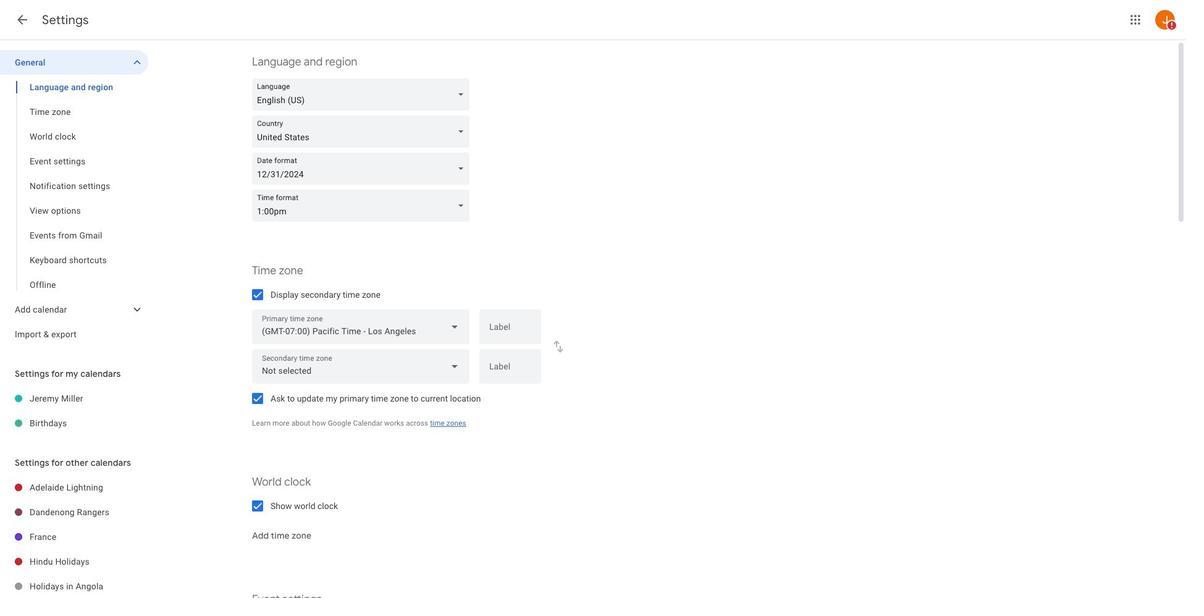 Task type: vqa. For each thing, say whether or not it's contained in the screenshot.
Birthdays tree item
yes



Task type: describe. For each thing, give the bounding box(es) containing it.
holidays in angola tree item
[[0, 574, 148, 598]]

1 tree from the top
[[0, 50, 148, 347]]

adelaide lightning tree item
[[0, 475, 148, 500]]

hindu holidays tree item
[[0, 549, 148, 574]]

Label for primary time zone. text field
[[489, 323, 531, 340]]

Label for secondary time zone. text field
[[489, 362, 531, 379]]

dandenong rangers tree item
[[0, 500, 148, 525]]

go back image
[[15, 12, 30, 27]]

france tree item
[[0, 525, 148, 549]]

2 tree from the top
[[0, 386, 148, 436]]



Task type: locate. For each thing, give the bounding box(es) containing it.
birthdays tree item
[[0, 411, 148, 436]]

jeremy miller tree item
[[0, 386, 148, 411]]

tree
[[0, 50, 148, 347], [0, 386, 148, 436], [0, 475, 148, 598]]

None field
[[252, 78, 475, 111], [252, 116, 475, 148], [252, 153, 475, 185], [252, 190, 475, 222], [252, 310, 470, 344], [252, 349, 470, 384], [252, 78, 475, 111], [252, 116, 475, 148], [252, 153, 475, 185], [252, 190, 475, 222], [252, 310, 470, 344], [252, 349, 470, 384]]

heading
[[42, 12, 89, 28]]

0 vertical spatial tree
[[0, 50, 148, 347]]

group
[[0, 75, 148, 297]]

3 tree from the top
[[0, 475, 148, 598]]

2 vertical spatial tree
[[0, 475, 148, 598]]

general tree item
[[0, 50, 148, 75]]

1 vertical spatial tree
[[0, 386, 148, 436]]



